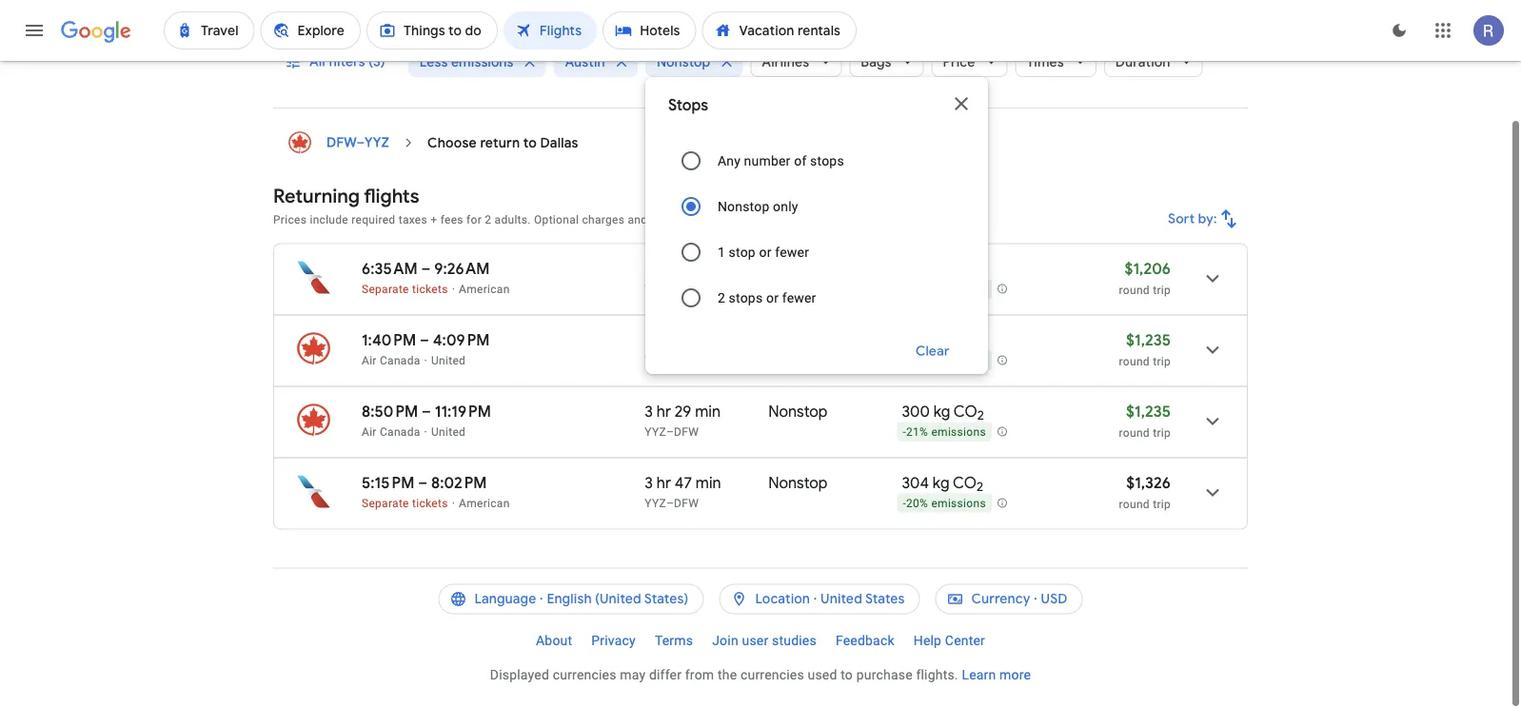 Task type: describe. For each thing, give the bounding box(es) containing it.
of
[[794, 153, 807, 169]]

11:19 pm
[[435, 402, 491, 422]]

2 trip from the top
[[1153, 355, 1171, 368]]

american for 9:26 am
[[459, 283, 510, 296]]

+
[[431, 213, 437, 227]]

united for 11:19 pm
[[431, 426, 466, 439]]

to inside the returning flights main content
[[523, 135, 537, 152]]

$1,326 round trip
[[1119, 474, 1171, 511]]

round for 3 hr 29 min
[[1119, 426, 1150, 440]]

- for 3 hr 47 min
[[903, 498, 906, 511]]

filters
[[328, 54, 365, 71]]

austin
[[565, 54, 605, 71]]

any
[[718, 153, 741, 169]]

stops
[[668, 96, 709, 116]]

8:50 pm – 11:19 pm
[[362, 402, 491, 422]]

flights.
[[916, 668, 958, 684]]

adults.
[[495, 213, 531, 227]]

bag fees button
[[651, 213, 697, 227]]

clear
[[916, 343, 950, 360]]

Arrival time: 4:09 PM. text field
[[433, 331, 490, 350]]

leaves toronto pearson international airport at 1:40 pm on monday, january 1 and arrives at dallas/fort worth international airport at 4:09 pm on monday, january 1. element
[[362, 331, 490, 350]]

2 21% from the top
[[906, 426, 928, 440]]

3 for 3 hr 47 min
[[645, 474, 653, 493]]

help
[[914, 634, 942, 649]]

english
[[547, 591, 592, 608]]

Departure time: 5:15 PM. text field
[[362, 474, 415, 493]]

kg for $1,326
[[933, 474, 950, 493]]

hr inside 3 hr 29 min yyz
[[657, 331, 671, 350]]

none search field containing stops
[[273, 0, 1248, 375]]

1:40 pm – 4:09 pm
[[362, 331, 490, 350]]

1 vertical spatial stops
[[729, 290, 763, 306]]

austin button
[[554, 40, 638, 85]]

– for 11:19 pm
[[422, 402, 431, 422]]

-20% emissions for $1,326
[[903, 498, 986, 511]]

duration
[[1116, 54, 1170, 71]]

from
[[685, 668, 714, 684]]

include
[[310, 213, 348, 227]]

all
[[309, 54, 325, 71]]

stop
[[729, 245, 756, 260]]

trip for 3 hr 51 min
[[1153, 284, 1171, 297]]

by:
[[1198, 211, 1218, 228]]

help center
[[914, 634, 985, 649]]

2 inside 304 kg co 2
[[977, 480, 984, 496]]

feedback
[[836, 634, 895, 649]]

more
[[1000, 668, 1031, 684]]

emissions for 3 hr 51 min
[[931, 283, 986, 297]]

english (united states)
[[547, 591, 689, 608]]

9:26 am
[[434, 259, 490, 279]]

2 1235 us dollars text field from the top
[[1126, 402, 1171, 422]]

2 300 kg co 2 from the top
[[902, 402, 984, 424]]

– for 9:26 am
[[421, 259, 431, 279]]

flight details. leaves toronto pearson international airport at 1:40 pm on monday, january 1 and arrives at dallas/fort worth international airport at 4:09 pm on monday, january 1. image
[[1190, 327, 1236, 373]]

airlines button
[[750, 47, 842, 78]]

duration button
[[1104, 40, 1203, 85]]

2 - from the top
[[903, 355, 906, 368]]

sort by:
[[1168, 211, 1218, 228]]

2 right for
[[485, 213, 492, 227]]

displayed
[[490, 668, 549, 684]]

required
[[352, 213, 395, 227]]

privacy link
[[582, 626, 645, 657]]

leaves toronto pearson international airport at 8:50 pm on monday, january 1 and arrives at dallas/fort worth international airport at 11:19 pm on monday, january 1. element
[[362, 402, 491, 422]]

(united
[[595, 591, 641, 608]]

1 co from the top
[[954, 331, 978, 350]]

4:09 pm
[[433, 331, 490, 350]]

language
[[474, 591, 536, 608]]

3 for 3 hr 29 min
[[645, 402, 653, 422]]

8:02 pm
[[431, 474, 487, 493]]

Departure time: 1:40 PM. text field
[[362, 331, 416, 350]]

bag
[[651, 213, 671, 227]]

8:50 pm
[[362, 402, 418, 422]]

american for 8:02 pm
[[459, 497, 510, 510]]

trip for 3 hr 29 min
[[1153, 426, 1171, 440]]

$1,326
[[1126, 474, 1171, 493]]

6:35 am – 9:26 am
[[362, 259, 490, 279]]

separate for 6:35 am
[[362, 283, 409, 296]]

Departure time: 8:50 PM. text field
[[362, 402, 418, 422]]

assistance
[[819, 213, 877, 227]]

united for 4:09 pm
[[431, 354, 466, 367]]

bags button
[[849, 47, 924, 78]]

fewer for 1 stop or fewer
[[775, 245, 809, 260]]

or for stops
[[766, 290, 779, 306]]

1206 US dollars text field
[[1125, 259, 1171, 279]]

passenger
[[760, 213, 816, 227]]

20% for 3 hr 51 min
[[906, 283, 928, 297]]

return
[[480, 135, 520, 152]]

1 21% from the top
[[906, 355, 928, 368]]

min for 3 hr 51 min
[[693, 259, 718, 279]]

yyz up "flights"
[[365, 135, 389, 152]]

swap origin and destination. image
[[565, 1, 587, 24]]

emissions down -20% emissions popup button
[[931, 355, 986, 368]]

– for 4:09 pm
[[420, 331, 429, 350]]

2 $1,235 round trip from the top
[[1119, 402, 1171, 440]]

separate tickets for 6:35 am
[[362, 283, 448, 296]]

5:15 pm – 8:02 pm
[[362, 474, 487, 493]]

2 fees from the left
[[674, 213, 697, 227]]

2 vertical spatial united
[[821, 591, 862, 608]]

flights
[[364, 184, 419, 208]]

all filters (3) button
[[273, 40, 401, 85]]

learn
[[962, 668, 996, 684]]

trip for 3 hr 47 min
[[1153, 498, 1171, 511]]

prices include required taxes + fees for 2 adults. optional charges and bag fees may apply. passenger assistance
[[273, 213, 877, 227]]

yyz for 5:15 pm – 8:02 pm
[[645, 497, 666, 510]]

close dialog image
[[950, 93, 973, 116]]

for
[[467, 213, 482, 227]]

1 stop or fewer
[[718, 245, 809, 260]]

about link
[[526, 626, 582, 657]]

– for 8:02 pm
[[418, 474, 428, 493]]

Arrival time: 8:02 PM. text field
[[431, 474, 487, 493]]

emissions for 3 hr 29 min
[[931, 426, 986, 440]]

-20% emissions button
[[896, 260, 1008, 300]]

times button
[[1015, 40, 1097, 85]]

change appearance image
[[1377, 8, 1422, 53]]

displayed currencies may differ from the currencies used to purchase flights. learn more
[[490, 668, 1031, 684]]

yyz for 6:35 am – 9:26 am
[[645, 283, 666, 296]]

yyz for 8:50 pm – 11:19 pm
[[645, 426, 666, 439]]

differ
[[649, 668, 682, 684]]

$1,206
[[1125, 259, 1171, 279]]

2 -21% emissions from the top
[[903, 426, 986, 440]]

flight details. leaves toronto pearson international airport at 8:50 pm on monday, january 1 and arrives at dallas/fort worth international airport at 11:19 pm on monday, january 1. image
[[1190, 399, 1236, 445]]

1 $1,235 from the top
[[1126, 331, 1171, 350]]

1 vertical spatial may
[[620, 668, 646, 684]]

location
[[755, 591, 810, 608]]

round for 3 hr 51 min
[[1119, 284, 1150, 297]]

1:40 pm
[[362, 331, 416, 350]]

1 300 from the top
[[902, 331, 930, 350]]

3 for 3 hr 51 min
[[645, 259, 653, 279]]

min for 3 hr 47 min
[[696, 474, 721, 493]]

taxes
[[399, 213, 427, 227]]

yyz for 1:40 pm – 4:09 pm
[[645, 354, 666, 367]]

canada for 1:40 pm
[[380, 354, 420, 367]]

1 -21% emissions from the top
[[903, 355, 986, 368]]

 image for 9:26 am
[[452, 283, 455, 296]]

airlines
[[762, 54, 809, 71]]

all filters (3)
[[309, 54, 385, 71]]

2 stops or fewer
[[718, 290, 816, 306]]

29 for 8:50 pm – 11:19 pm
[[675, 402, 691, 422]]

the
[[718, 668, 737, 684]]

co for $1,235
[[954, 402, 978, 422]]

1 1235 us dollars text field from the top
[[1126, 331, 1171, 350]]



Task type: locate. For each thing, give the bounding box(es) containing it.
29
[[675, 331, 691, 350], [675, 402, 691, 422]]

21% up the 304
[[906, 426, 928, 440]]

 image
[[452, 283, 455, 296], [452, 497, 455, 510]]

yyz inside 3 hr 29 min yyz
[[645, 354, 666, 367]]

1 vertical spatial united
[[431, 426, 466, 439]]

2 separate tickets from the top
[[362, 497, 448, 510]]

1 vertical spatial co
[[954, 402, 978, 422]]

hr inside 3 hr 51 min yyz dfw
[[657, 259, 671, 279]]

hr left 51
[[657, 259, 671, 279]]

bags
[[861, 54, 892, 71]]

min inside 3 hr 51 min yyz dfw
[[693, 259, 718, 279]]

$1,235
[[1126, 331, 1171, 350], [1126, 402, 1171, 422]]

min inside "3 hr 29 min yyz – dfw"
[[695, 402, 721, 422]]

3 down 3 hr 51 min yyz dfw
[[645, 331, 653, 350]]

3 left 51
[[645, 259, 653, 279]]

- up the 304
[[903, 426, 906, 440]]

yyz inside 3 hr 47 min yyz – dfw
[[645, 497, 666, 510]]

nonstop flight. element for 3 hr 47 min
[[769, 474, 828, 496]]

4 hr from the top
[[657, 474, 671, 493]]

1 round from the top
[[1119, 284, 1150, 297]]

0 vertical spatial stops
[[810, 153, 844, 169]]

2
[[485, 213, 492, 227], [718, 290, 725, 306], [978, 337, 984, 353], [978, 408, 984, 424], [977, 480, 984, 496]]

1 20% from the top
[[906, 283, 928, 297]]

dfw down 51
[[674, 283, 699, 296]]

1 29 from the top
[[675, 331, 691, 350]]

0 vertical spatial 1235 us dollars text field
[[1126, 331, 1171, 350]]

29 down 3 hr 51 min yyz dfw
[[675, 331, 691, 350]]

trip up '$1,326'
[[1153, 426, 1171, 440]]

round up 1326 us dollars text field
[[1119, 426, 1150, 440]]

-
[[903, 283, 906, 297], [903, 355, 906, 368], [903, 426, 906, 440], [903, 498, 906, 511]]

2 air from the top
[[362, 426, 377, 439]]

co right the 304
[[953, 474, 977, 493]]

0 vertical spatial separate
[[362, 283, 409, 296]]

3 inside 3 hr 47 min yyz – dfw
[[645, 474, 653, 493]]

-21% emissions down -20% emissions popup button
[[903, 355, 986, 368]]

round inside $1,326 round trip
[[1119, 498, 1150, 511]]

-21% emissions up 304 kg co 2
[[903, 426, 986, 440]]

2 300 from the top
[[902, 402, 930, 422]]

3 inside "3 hr 29 min yyz – dfw"
[[645, 402, 653, 422]]

co right "clear"
[[954, 331, 978, 350]]

canada
[[380, 354, 420, 367], [380, 426, 420, 439]]

flight details. leaves toronto pearson international airport at 5:15 pm on monday, january 1 and arrives at dallas/fort worth international airport at 8:02 pm on monday, january 1. image
[[1190, 470, 1236, 516]]

separate tickets down the 5:15 pm
[[362, 497, 448, 510]]

0 vertical spatial 300 kg co 2
[[902, 331, 984, 353]]

3 3 from the top
[[645, 402, 653, 422]]

4 round from the top
[[1119, 498, 1150, 511]]

1 -20% emissions from the top
[[903, 283, 986, 297]]

None search field
[[273, 0, 1248, 375]]

american down 9:26 am on the top left of the page
[[459, 283, 510, 296]]

returning
[[273, 184, 360, 208]]

-21% emissions
[[903, 355, 986, 368], [903, 426, 986, 440]]

1 $1,235 round trip from the top
[[1119, 331, 1171, 368]]

fees right bag
[[674, 213, 697, 227]]

2 currencies from the left
[[741, 668, 804, 684]]

1 vertical spatial 29
[[675, 402, 691, 422]]

united down 4:09 pm text box
[[431, 354, 466, 367]]

tickets for 9:26 am
[[412, 283, 448, 296]]

price button
[[932, 40, 1008, 85]]

to left dallas
[[523, 135, 537, 152]]

1 vertical spatial nonstop flight. element
[[769, 474, 828, 496]]

3 inside 3 hr 51 min yyz dfw
[[645, 259, 653, 279]]

leaves toronto pearson international airport at 5:15 pm on monday, january 1 and arrives at dallas/fort worth international airport at 8:02 pm on monday, january 1. element
[[362, 474, 487, 493]]

Arrival time: 11:19 PM. text field
[[435, 402, 491, 422]]

21% down -20% emissions popup button
[[906, 355, 928, 368]]

nonstop
[[657, 54, 710, 71], [718, 199, 770, 215], [769, 259, 828, 279], [769, 402, 828, 422], [769, 474, 828, 493]]

Arrival time: 9:26 AM. text field
[[434, 259, 490, 279]]

2 vertical spatial co
[[953, 474, 977, 493]]

-20% emissions for $1,206
[[903, 283, 986, 297]]

0 vertical spatial $1,235
[[1126, 331, 1171, 350]]

or down 1 stop or fewer
[[766, 290, 779, 306]]

-20% emissions inside popup button
[[903, 283, 986, 297]]

2 20% from the top
[[906, 498, 928, 511]]

2  image from the top
[[452, 497, 455, 510]]

stops
[[810, 153, 844, 169], [729, 290, 763, 306]]

- down the 304
[[903, 498, 906, 511]]

0 vertical spatial or
[[759, 245, 772, 260]]

any number of stops
[[718, 153, 844, 169]]

1  image from the top
[[452, 283, 455, 296]]

1 horizontal spatial stops
[[810, 153, 844, 169]]

– down total duration 3 hr 47 min. element in the bottom of the page
[[666, 497, 674, 510]]

1 vertical spatial -20% emissions
[[903, 498, 986, 511]]

dfw down total duration 3 hr 29 min. element
[[674, 426, 699, 439]]

0 vertical spatial canada
[[380, 354, 420, 367]]

round left flight details. leaves toronto pearson international airport at 1:40 pm on monday, january 1 and arrives at dallas/fort worth international airport at 4:09 pm on monday, january 1. image
[[1119, 355, 1150, 368]]

min right 51
[[693, 259, 718, 279]]

 image down 8:02 pm at the bottom left
[[452, 497, 455, 510]]

states)
[[644, 591, 689, 608]]

min down 3 hr 51 min yyz dfw
[[695, 331, 721, 350]]

min inside 3 hr 29 min yyz
[[695, 331, 721, 350]]

2 -20% emissions from the top
[[903, 498, 986, 511]]

1 vertical spatial air
[[362, 426, 377, 439]]

Departure time: 6:35 AM. text field
[[362, 259, 418, 279]]

price
[[943, 54, 975, 71]]

emissions down 304 kg co 2
[[931, 498, 986, 511]]

1 vertical spatial 1235 us dollars text field
[[1126, 402, 1171, 422]]

2 29 from the top
[[675, 402, 691, 422]]

0 vertical spatial american
[[459, 283, 510, 296]]

1 vertical spatial tickets
[[412, 497, 448, 510]]

2 3 from the top
[[645, 331, 653, 350]]

dfw inside 3 hr 47 min yyz – dfw
[[674, 497, 699, 510]]

0 vertical spatial separate tickets
[[362, 283, 448, 296]]

2 vertical spatial kg
[[933, 474, 950, 493]]

1
[[718, 245, 725, 260]]

yyz down total duration 3 hr 51 min. element
[[645, 283, 666, 296]]

hr
[[657, 259, 671, 279], [657, 331, 671, 350], [657, 402, 671, 422], [657, 474, 671, 493]]

less emissions button
[[408, 40, 546, 85]]

fees right +
[[440, 213, 463, 227]]

min inside 3 hr 47 min yyz – dfw
[[696, 474, 721, 493]]

1 separate tickets from the top
[[362, 283, 448, 296]]

canada down 1:40 pm
[[380, 354, 420, 367]]

$1,235 round trip up 1326 us dollars text field
[[1119, 402, 1171, 440]]

29 inside 3 hr 29 min yyz
[[675, 331, 691, 350]]

-20% emissions up clear button on the right of page
[[903, 283, 986, 297]]

3 hr from the top
[[657, 402, 671, 422]]

american down arrival time: 8:02 pm. text field
[[459, 497, 510, 510]]

tickets down leaves toronto pearson international airport at 5:15 pm on monday, january 1 and arrives at dallas/fort worth international airport at 8:02 pm on monday, january 1. element
[[412, 497, 448, 510]]

0 vertical spatial 300
[[902, 331, 930, 350]]

min right '47'
[[696, 474, 721, 493]]

united left states
[[821, 591, 862, 608]]

nonstop inside 'popup button'
[[657, 54, 710, 71]]

yyz inside "3 hr 29 min yyz – dfw"
[[645, 426, 666, 439]]

used
[[808, 668, 837, 684]]

1 vertical spatial $1,235 round trip
[[1119, 402, 1171, 440]]

1 vertical spatial fewer
[[782, 290, 816, 306]]

3 down 3 hr 29 min yyz
[[645, 402, 653, 422]]

hr down 3 hr 29 min yyz
[[657, 402, 671, 422]]

3 round from the top
[[1119, 426, 1150, 440]]

3 hr 29 min yyz – dfw
[[645, 402, 721, 439]]

nonstop for 3 hr 29 min
[[769, 402, 828, 422]]

21%
[[906, 355, 928, 368], [906, 426, 928, 440]]

1 vertical spatial $1,235
[[1126, 402, 1171, 422]]

1326 US dollars text field
[[1126, 474, 1171, 493]]

1 vertical spatial to
[[841, 668, 853, 684]]

– left the 11:19 pm 'text box'
[[422, 402, 431, 422]]

2 canada from the top
[[380, 426, 420, 439]]

yyz down total duration 3 hr 47 min. element in the bottom of the page
[[645, 497, 666, 510]]

stops right of
[[810, 153, 844, 169]]

separate down the 6:35 am
[[362, 283, 409, 296]]

optional
[[534, 213, 579, 227]]

2 inside stops option group
[[718, 290, 725, 306]]

currency
[[972, 591, 1031, 608]]

1 vertical spatial canada
[[380, 426, 420, 439]]

clear button
[[893, 329, 973, 375]]

currencies down privacy link
[[553, 668, 616, 684]]

– up returning flights
[[357, 135, 365, 152]]

20% down the 304
[[906, 498, 928, 511]]

51
[[675, 259, 689, 279]]

dfw inside "3 hr 29 min yyz – dfw"
[[674, 426, 699, 439]]

1 hr from the top
[[657, 259, 671, 279]]

main menu image
[[23, 19, 46, 42]]

returning flights main content
[[273, 124, 1248, 545]]

round for 3 hr 47 min
[[1119, 498, 1150, 511]]

– right 5:15 pm text field
[[418, 474, 428, 493]]

0 vertical spatial co
[[954, 331, 978, 350]]

1 vertical spatial separate
[[362, 497, 409, 510]]

0 vertical spatial 20%
[[906, 283, 928, 297]]

co inside 304 kg co 2
[[953, 474, 977, 493]]

- for 3 hr 29 min
[[903, 426, 906, 440]]

kg down -20% emissions popup button
[[934, 331, 950, 350]]

sort
[[1168, 211, 1195, 228]]

$1,235 left flight details. leaves toronto pearson international airport at 8:50 pm on monday, january 1 and arrives at dallas/fort worth international airport at 11:19 pm on monday, january 1. image
[[1126, 402, 1171, 422]]

less
[[420, 54, 448, 71]]

less emissions
[[420, 54, 514, 71]]

hr inside 3 hr 47 min yyz – dfw
[[657, 474, 671, 493]]

kg for $1,235
[[934, 402, 950, 422]]

– right departure time: 1:40 pm. text field on the top of page
[[420, 331, 429, 350]]

3 left '47'
[[645, 474, 653, 493]]

300 kg co 2 down -20% emissions popup button
[[902, 331, 984, 353]]

1235 us dollars text field down $1,206 round trip
[[1126, 331, 1171, 350]]

47
[[675, 474, 692, 493]]

currencies
[[553, 668, 616, 684], [741, 668, 804, 684]]

1 fees from the left
[[440, 213, 463, 227]]

2 $1,235 from the top
[[1126, 402, 1171, 422]]

air down departure time: 1:40 pm. text field on the top of page
[[362, 354, 377, 367]]

0 horizontal spatial currencies
[[553, 668, 616, 684]]

kg
[[934, 331, 950, 350], [934, 402, 950, 422], [933, 474, 950, 493]]

– down total duration 3 hr 29 min. element
[[666, 426, 674, 439]]

currencies down join user studies link
[[741, 668, 804, 684]]

min down 3 hr 29 min yyz
[[695, 402, 721, 422]]

tickets
[[412, 283, 448, 296], [412, 497, 448, 510]]

kg inside 304 kg co 2
[[933, 474, 950, 493]]

nonstop for 3 hr 47 min
[[769, 474, 828, 493]]

0 vertical spatial -20% emissions
[[903, 283, 986, 297]]

0 vertical spatial to
[[523, 135, 537, 152]]

air canada for 8:50 pm
[[362, 426, 420, 439]]

29 for 1:40 pm – 4:09 pm
[[675, 331, 691, 350]]

2 nonstop flight. element from the top
[[769, 474, 828, 496]]

to
[[523, 135, 537, 152], [841, 668, 853, 684]]

0 horizontal spatial to
[[523, 135, 537, 152]]

emissions up clear button on the right of page
[[931, 283, 986, 297]]

join user studies link
[[703, 626, 826, 657]]

1 air canada from the top
[[362, 354, 420, 367]]

emissions for 3 hr 47 min
[[931, 498, 986, 511]]

0 vertical spatial -21% emissions
[[903, 355, 986, 368]]

$1,235 down $1,206 round trip
[[1126, 331, 1171, 350]]

1 vertical spatial 20%
[[906, 498, 928, 511]]

1 - from the top
[[903, 283, 906, 297]]

$1,235 round trip
[[1119, 331, 1171, 368], [1119, 402, 1171, 440]]

leaves toronto pearson international airport at 6:35 am on monday, january 1 and arrives at dallas/fort worth international airport at 9:26 am on monday, january 1. element
[[362, 259, 490, 279]]

1 american from the top
[[459, 283, 510, 296]]

2 right clear button on the right of page
[[978, 337, 984, 353]]

center
[[945, 634, 985, 649]]

1 vertical spatial 21%
[[906, 426, 928, 440]]

1 currencies from the left
[[553, 668, 616, 684]]

1 3 from the top
[[645, 259, 653, 279]]

hr left '47'
[[657, 474, 671, 493]]

air canada for 1:40 pm
[[362, 354, 420, 367]]

1 vertical spatial separate tickets
[[362, 497, 448, 510]]

3 trip from the top
[[1153, 426, 1171, 440]]

choose return to dallas
[[428, 135, 578, 152]]

1 vertical spatial  image
[[452, 497, 455, 510]]

help center link
[[904, 626, 995, 657]]

 image for 8:02 pm
[[452, 497, 455, 510]]

terms link
[[645, 626, 703, 657]]

1 vertical spatial or
[[766, 290, 779, 306]]

3 co from the top
[[953, 474, 977, 493]]

1 nonstop flight. element from the top
[[769, 402, 828, 425]]

to right used
[[841, 668, 853, 684]]

nonstop for 3 hr 51 min
[[769, 259, 828, 279]]

kg right the 304
[[933, 474, 950, 493]]

0 vertical spatial may
[[700, 213, 722, 227]]

$1,206 round trip
[[1119, 259, 1171, 297]]

united down 11:19 pm
[[431, 426, 466, 439]]

4 - from the top
[[903, 498, 906, 511]]

3 - from the top
[[903, 426, 906, 440]]

29 inside "3 hr 29 min yyz – dfw"
[[675, 402, 691, 422]]

or
[[759, 245, 772, 260], [766, 290, 779, 306]]

returning flights
[[273, 184, 419, 208]]

1 canada from the top
[[380, 354, 420, 367]]

terms
[[655, 634, 693, 649]]

2 separate from the top
[[362, 497, 409, 510]]

canada down departure time: 8:50 pm. text box
[[380, 426, 420, 439]]

2 tickets from the top
[[412, 497, 448, 510]]

separate for 5:15 pm
[[362, 497, 409, 510]]

nonstop flight. element for 3 hr 29 min
[[769, 402, 828, 425]]

air canada
[[362, 354, 420, 367], [362, 426, 420, 439]]

air
[[362, 354, 377, 367], [362, 426, 377, 439]]

stops option group
[[668, 139, 965, 321]]

20%
[[906, 283, 928, 297], [906, 498, 928, 511]]

trip down 1326 us dollars text field
[[1153, 498, 1171, 511]]

2 right the 304
[[977, 480, 984, 496]]

learn more link
[[962, 668, 1031, 684]]

flight details. leaves toronto pearson international airport at 6:35 am on monday, january 1 and arrives at dallas/fort worth international airport at 9:26 am on monday, january 1. image
[[1190, 256, 1236, 302]]

may inside the returning flights main content
[[700, 213, 722, 227]]

nonstop flight. element
[[769, 402, 828, 425], [769, 474, 828, 496]]

privacy
[[591, 634, 636, 649]]

2 up 304 kg co 2
[[978, 408, 984, 424]]

0 horizontal spatial fees
[[440, 213, 463, 227]]

1235 US dollars text field
[[1126, 331, 1171, 350], [1126, 402, 1171, 422]]

-20% emissions down 304 kg co 2
[[903, 498, 986, 511]]

0 vertical spatial $1,235 round trip
[[1119, 331, 1171, 368]]

1 vertical spatial 300
[[902, 402, 930, 422]]

0 vertical spatial 21%
[[906, 355, 928, 368]]

20% inside popup button
[[906, 283, 928, 297]]

3
[[645, 259, 653, 279], [645, 331, 653, 350], [645, 402, 653, 422], [645, 474, 653, 493]]

fewer for 2 stops or fewer
[[782, 290, 816, 306]]

1 horizontal spatial currencies
[[741, 668, 804, 684]]

dfw inside 3 hr 51 min yyz dfw
[[674, 283, 699, 296]]

fewer down 1 stop or fewer
[[782, 290, 816, 306]]

– inside "3 hr 29 min yyz – dfw"
[[666, 426, 674, 439]]

trip inside $1,206 round trip
[[1153, 284, 1171, 297]]

hr inside "3 hr 29 min yyz – dfw"
[[657, 402, 671, 422]]

round inside $1,206 round trip
[[1119, 284, 1150, 297]]

0 vertical spatial kg
[[934, 331, 950, 350]]

feedback link
[[826, 626, 904, 657]]

4 3 from the top
[[645, 474, 653, 493]]

$1,235 round trip left flight details. leaves toronto pearson international airport at 1:40 pm on monday, january 1 and arrives at dallas/fort worth international airport at 4:09 pm on monday, january 1. image
[[1119, 331, 1171, 368]]

304
[[902, 474, 929, 493]]

about
[[536, 634, 572, 649]]

canada for 8:50 pm
[[380, 426, 420, 439]]

 image down 9:26 am on the top left of the page
[[452, 283, 455, 296]]

hr for 3 hr 29 min
[[657, 402, 671, 422]]

round
[[1119, 284, 1150, 297], [1119, 355, 1150, 368], [1119, 426, 1150, 440], [1119, 498, 1150, 511]]

round down 1206 us dollars text field
[[1119, 284, 1150, 297]]

1 air from the top
[[362, 354, 377, 367]]

hr for 3 hr 47 min
[[657, 474, 671, 493]]

29 down 3 hr 29 min yyz
[[675, 402, 691, 422]]

0 vertical spatial fewer
[[775, 245, 809, 260]]

yyz down total duration 3 hr 29 min. element
[[645, 426, 666, 439]]

kg down "clear"
[[934, 402, 950, 422]]

6:35 am
[[362, 259, 418, 279]]

nonstop button
[[645, 47, 743, 78]]

0 vertical spatial air canada
[[362, 354, 420, 367]]

nonstop inside stops option group
[[718, 199, 770, 215]]

0 horizontal spatial may
[[620, 668, 646, 684]]

dfw up returning flights
[[327, 135, 357, 152]]

air canada down departure time: 8:50 pm. text box
[[362, 426, 420, 439]]

united states
[[821, 591, 905, 608]]

304 kg co 2
[[902, 474, 984, 496]]

- inside popup button
[[903, 283, 906, 297]]

air for 8:50 pm
[[362, 426, 377, 439]]

0 vertical spatial 29
[[675, 331, 691, 350]]

prices
[[273, 213, 307, 227]]

emissions inside search box
[[451, 54, 514, 71]]

air for 1:40 pm
[[362, 354, 377, 367]]

0 vertical spatial tickets
[[412, 283, 448, 296]]

2 air canada from the top
[[362, 426, 420, 439]]

300 down "clear"
[[902, 402, 930, 422]]

apply.
[[725, 213, 757, 227]]

trip down $1,206
[[1153, 284, 1171, 297]]

(3)
[[368, 54, 385, 71]]

1 separate from the top
[[362, 283, 409, 296]]

300 down -20% emissions popup button
[[902, 331, 930, 350]]

emissions up 304 kg co 2
[[931, 426, 986, 440]]

yyz inside 3 hr 51 min yyz dfw
[[645, 283, 666, 296]]

usd
[[1041, 591, 1068, 608]]

emissions right less
[[451, 54, 514, 71]]

1 vertical spatial air canada
[[362, 426, 420, 439]]

or for stop
[[759, 245, 772, 260]]

1 vertical spatial kg
[[934, 402, 950, 422]]

fewer down passenger
[[775, 245, 809, 260]]

3 hr 51 min yyz dfw
[[645, 259, 718, 296]]

hr for 3 hr 51 min
[[657, 259, 671, 279]]

– left 9:26 am text box
[[421, 259, 431, 279]]

3 inside 3 hr 29 min yyz
[[645, 331, 653, 350]]

1 vertical spatial american
[[459, 497, 510, 510]]

total duration 3 hr 47 min. element
[[645, 474, 769, 496]]

or right stop
[[759, 245, 772, 260]]

0 horizontal spatial stops
[[729, 290, 763, 306]]

total duration 3 hr 29 min. element
[[645, 402, 769, 425]]

2 down total duration 3 hr 51 min. element
[[718, 290, 725, 306]]

stops down stop
[[729, 290, 763, 306]]

trip inside $1,326 round trip
[[1153, 498, 1171, 511]]

hr down 3 hr 51 min yyz dfw
[[657, 331, 671, 350]]

separate tickets for 5:15 pm
[[362, 497, 448, 510]]

4 trip from the top
[[1153, 498, 1171, 511]]

20% for 3 hr 47 min
[[906, 498, 928, 511]]

may left apply.
[[700, 213, 722, 227]]

2 hr from the top
[[657, 331, 671, 350]]

round down 1326 us dollars text field
[[1119, 498, 1150, 511]]

300 kg co 2
[[902, 331, 984, 353], [902, 402, 984, 424]]

min for 3 hr 29 min
[[695, 402, 721, 422]]

300 kg co 2 down "clear"
[[902, 402, 984, 424]]

0 vertical spatial nonstop flight. element
[[769, 402, 828, 425]]

air canada down 1:40 pm
[[362, 354, 420, 367]]

co down clear button on the right of page
[[954, 402, 978, 422]]

0 vertical spatial  image
[[452, 283, 455, 296]]

2 co from the top
[[954, 402, 978, 422]]

1 vertical spatial -21% emissions
[[903, 426, 986, 440]]

1 tickets from the top
[[412, 283, 448, 296]]

passenger assistance button
[[760, 213, 877, 227]]

dallas
[[540, 135, 578, 152]]

user
[[742, 634, 769, 649]]

– inside 3 hr 47 min yyz – dfw
[[666, 497, 674, 510]]

tickets down 6:35 am – 9:26 am
[[412, 283, 448, 296]]

0 vertical spatial air
[[362, 354, 377, 367]]

co
[[954, 331, 978, 350], [954, 402, 978, 422], [953, 474, 977, 493]]

- up clear button on the right of page
[[903, 283, 906, 297]]

5:15 pm
[[362, 474, 415, 493]]

2 round from the top
[[1119, 355, 1150, 368]]

2 american from the top
[[459, 497, 510, 510]]

air down departure time: 8:50 pm. text box
[[362, 426, 377, 439]]

1 horizontal spatial may
[[700, 213, 722, 227]]

1 horizontal spatial to
[[841, 668, 853, 684]]

- for 3 hr 51 min
[[903, 283, 906, 297]]

nonstop only
[[718, 199, 798, 215]]

co for $1,326
[[953, 474, 977, 493]]

total duration 3 hr 51 min. element
[[645, 259, 769, 282]]

emissions
[[451, 54, 514, 71], [931, 283, 986, 297], [931, 355, 986, 368], [931, 426, 986, 440], [931, 498, 986, 511]]

1 horizontal spatial fees
[[674, 213, 697, 227]]

tickets for 8:02 pm
[[412, 497, 448, 510]]

1 vertical spatial 300 kg co 2
[[902, 402, 984, 424]]

0 vertical spatial united
[[431, 354, 466, 367]]

– for yyz
[[357, 135, 365, 152]]

1 trip from the top
[[1153, 284, 1171, 297]]

1 300 kg co 2 from the top
[[902, 331, 984, 353]]



Task type: vqa. For each thing, say whether or not it's contained in the screenshot.
topmost stops
yes



